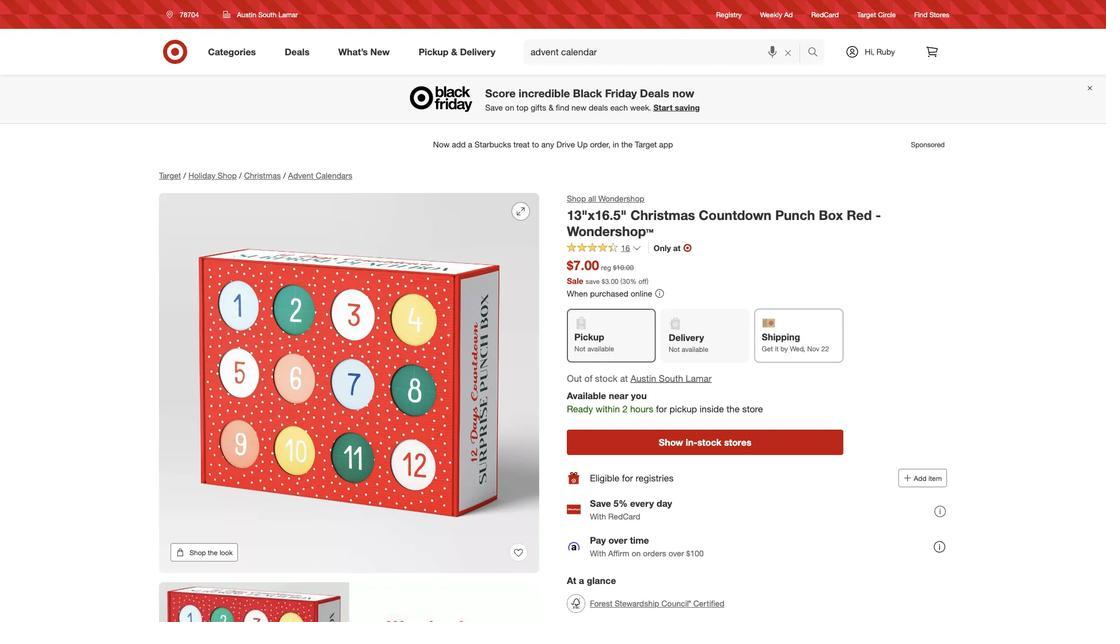Task type: vqa. For each thing, say whether or not it's contained in the screenshot.
TILT CAMERA DOWN 30° "image" at the bottom right of page
no



Task type: describe. For each thing, give the bounding box(es) containing it.
image gallery element
[[159, 193, 539, 622]]

each
[[611, 102, 628, 112]]

22
[[822, 345, 829, 353]]

what's new
[[338, 46, 390, 57]]

hi, ruby
[[865, 47, 895, 57]]

available for pickup
[[588, 345, 614, 353]]

shipping
[[762, 331, 801, 343]]

at a glance
[[567, 575, 616, 586]]

0 vertical spatial christmas
[[244, 171, 281, 181]]

deals inside the score incredible black friday deals now save on top gifts & find new deals each week. start saving
[[640, 86, 670, 100]]

find
[[915, 10, 928, 19]]

add item
[[914, 474, 942, 483]]

13"x16.5"
[[567, 207, 627, 223]]

christmas inside shop all wondershop 13"x16.5" christmas countdown punch box red - wondershop™
[[631, 207, 695, 223]]

show
[[659, 437, 683, 448]]

delivery inside pickup & delivery link
[[460, 46, 496, 57]]

categories link
[[198, 39, 270, 65]]

$
[[602, 277, 605, 285]]

day
[[657, 498, 672, 509]]

1 horizontal spatial austin
[[631, 373, 656, 384]]

0 horizontal spatial for
[[622, 473, 633, 484]]

registry link
[[716, 9, 742, 19]]

deals link
[[275, 39, 324, 65]]

& inside the score incredible black friday deals now save on top gifts & find new deals each week. start saving
[[549, 102, 554, 112]]

the inside image gallery element
[[208, 548, 218, 557]]

shop the look link
[[171, 543, 238, 562]]

forest stewardship council® certified
[[590, 599, 725, 609]]

austin south lamar button
[[631, 372, 712, 385]]

1 horizontal spatial at
[[673, 243, 681, 253]]

%
[[630, 277, 637, 285]]

$7.00
[[567, 257, 599, 273]]

16 link
[[567, 242, 642, 256]]

add
[[914, 474, 927, 483]]

holiday shop link
[[188, 171, 237, 181]]

week.
[[630, 102, 651, 112]]

out
[[567, 373, 582, 384]]

target circle
[[858, 10, 896, 19]]

when
[[567, 288, 588, 298]]

registry
[[716, 10, 742, 19]]

punch
[[775, 207, 815, 223]]

0 horizontal spatial over
[[609, 535, 628, 546]]

ready
[[567, 404, 593, 415]]

gifts
[[531, 102, 546, 112]]

near
[[609, 391, 629, 402]]

shop for shop the look
[[190, 548, 206, 557]]

weekly
[[760, 10, 783, 19]]

show in-stock stores button
[[567, 430, 844, 455]]

by
[[781, 345, 788, 353]]

score
[[485, 86, 516, 100]]

2
[[623, 404, 628, 415]]

nov
[[808, 345, 820, 353]]

on inside pay over time with affirm on orders over $100
[[632, 548, 641, 558]]

holiday
[[188, 171, 215, 181]]

pickup for not
[[575, 331, 604, 343]]

hours
[[630, 404, 654, 415]]

target for target / holiday shop / christmas / advent calendars
[[159, 171, 181, 181]]

stewardship
[[615, 599, 659, 609]]

categories
[[208, 46, 256, 57]]

stores
[[724, 437, 752, 448]]

black
[[573, 86, 602, 100]]

get
[[762, 345, 773, 353]]

available near you ready within 2 hours for pickup inside the store
[[567, 391, 763, 415]]

$10.00
[[613, 263, 634, 272]]

store
[[743, 404, 763, 415]]

calendars
[[316, 171, 353, 181]]

target / holiday shop / christmas / advent calendars
[[159, 171, 353, 181]]

eligible for registries
[[590, 473, 674, 484]]

with inside pay over time with affirm on orders over $100
[[590, 548, 606, 558]]

1 vertical spatial south
[[659, 373, 683, 384]]

$100
[[687, 548, 704, 558]]

advertisement region
[[150, 131, 957, 158]]

every
[[630, 498, 654, 509]]

time
[[630, 535, 649, 546]]

what's new link
[[329, 39, 404, 65]]

what's
[[338, 46, 368, 57]]

christmas link
[[244, 171, 281, 181]]

you
[[631, 391, 647, 402]]

add item button
[[899, 469, 947, 487]]

advent calendars link
[[288, 171, 353, 181]]

only at
[[654, 243, 681, 253]]

shop the look
[[190, 548, 233, 557]]

countdown
[[699, 207, 772, 223]]

certified
[[694, 599, 725, 609]]

available
[[567, 391, 606, 402]]

target circle link
[[858, 9, 896, 19]]

austin south lamar button
[[216, 4, 305, 25]]

shop all wondershop 13"x16.5" christmas countdown punch box red - wondershop™
[[567, 194, 881, 240]]

pay
[[590, 535, 606, 546]]

0 vertical spatial shop
[[218, 171, 237, 181]]

affirm
[[608, 548, 630, 558]]

save 5% every day with redcard
[[590, 498, 672, 522]]

find stores
[[915, 10, 950, 19]]

lamar inside austin south lamar dropdown button
[[278, 10, 298, 19]]

austin south lamar
[[237, 10, 298, 19]]

score incredible black friday deals now save on top gifts & find new deals each week. start saving
[[485, 86, 700, 112]]

1 / from the left
[[183, 171, 186, 181]]



Task type: locate. For each thing, give the bounding box(es) containing it.
not up 'out'
[[575, 345, 586, 353]]

over up affirm
[[609, 535, 628, 546]]

1 horizontal spatial &
[[549, 102, 554, 112]]

0 horizontal spatial /
[[183, 171, 186, 181]]

1 vertical spatial shop
[[567, 194, 586, 204]]

1 horizontal spatial over
[[669, 548, 684, 558]]

austin
[[237, 10, 256, 19], [631, 373, 656, 384]]

glance
[[587, 575, 616, 586]]

show in-stock stores
[[659, 437, 752, 448]]

lamar up inside at the right of the page
[[686, 373, 712, 384]]

target link
[[159, 171, 181, 181]]

the inside available near you ready within 2 hours for pickup inside the store
[[727, 404, 740, 415]]

over left $100
[[669, 548, 684, 558]]

delivery inside delivery not available
[[669, 332, 704, 343]]

1 vertical spatial over
[[669, 548, 684, 558]]

1 vertical spatial target
[[159, 171, 181, 181]]

target inside 'target circle' link
[[858, 10, 876, 19]]

redcard right ad
[[812, 10, 839, 19]]

0 horizontal spatial target
[[159, 171, 181, 181]]

0 vertical spatial stock
[[595, 373, 618, 384]]

/
[[183, 171, 186, 181], [239, 171, 242, 181], [283, 171, 286, 181]]

pickup right new
[[419, 46, 449, 57]]

0 vertical spatial south
[[258, 10, 277, 19]]

shop left all on the right top
[[567, 194, 586, 204]]

shop right holiday
[[218, 171, 237, 181]]

austin up you at the right of page
[[631, 373, 656, 384]]

the
[[727, 404, 740, 415], [208, 548, 218, 557]]

red
[[847, 207, 872, 223]]

friday
[[605, 86, 637, 100]]

deals
[[589, 102, 608, 112]]

target
[[858, 10, 876, 19], [159, 171, 181, 181]]

0 vertical spatial delivery
[[460, 46, 496, 57]]

south inside dropdown button
[[258, 10, 277, 19]]

with
[[590, 511, 606, 522], [590, 548, 606, 558]]

weekly ad
[[760, 10, 793, 19]]

1 horizontal spatial lamar
[[686, 373, 712, 384]]

pickup up of
[[575, 331, 604, 343]]

redcard down 5% at the bottom right
[[608, 511, 641, 522]]

with down pay
[[590, 548, 606, 558]]

pickup & delivery link
[[409, 39, 510, 65]]

1 horizontal spatial shop
[[218, 171, 237, 181]]

new
[[572, 102, 587, 112]]

1 horizontal spatial for
[[656, 404, 667, 415]]

all
[[588, 194, 596, 204]]

0 vertical spatial over
[[609, 535, 628, 546]]

save inside the score incredible black friday deals now save on top gifts & find new deals each week. start saving
[[485, 102, 503, 112]]

0 horizontal spatial stock
[[595, 373, 618, 384]]

pickup inside pickup not available
[[575, 331, 604, 343]]

shipping get it by wed, nov 22
[[762, 331, 829, 353]]

top
[[517, 102, 529, 112]]

1 horizontal spatial target
[[858, 10, 876, 19]]

delivery not available
[[669, 332, 709, 354]]

advent
[[288, 171, 314, 181]]

with inside save 5% every day with redcard
[[590, 511, 606, 522]]

on inside the score incredible black friday deals now save on top gifts & find new deals each week. start saving
[[505, 102, 514, 112]]

at right "only"
[[673, 243, 681, 253]]

1 horizontal spatial the
[[727, 404, 740, 415]]

available
[[588, 345, 614, 353], [682, 345, 709, 354]]

find
[[556, 102, 569, 112]]

stock for of
[[595, 373, 618, 384]]

for inside available near you ready within 2 hours for pickup inside the store
[[656, 404, 667, 415]]

circle
[[878, 10, 896, 19]]

pay over time with affirm on orders over $100
[[590, 535, 704, 558]]

1 vertical spatial lamar
[[686, 373, 712, 384]]

delivery up score
[[460, 46, 496, 57]]

shop inside image gallery element
[[190, 548, 206, 557]]

available inside delivery not available
[[682, 345, 709, 354]]

1 vertical spatial christmas
[[631, 207, 695, 223]]

0 vertical spatial the
[[727, 404, 740, 415]]

delivery
[[460, 46, 496, 57], [669, 332, 704, 343]]

stock for in-
[[698, 437, 722, 448]]

0 vertical spatial deals
[[285, 46, 310, 57]]

the left store
[[727, 404, 740, 415]]

2 / from the left
[[239, 171, 242, 181]]

not inside delivery not available
[[669, 345, 680, 354]]

a
[[579, 575, 584, 586]]

not for pickup
[[575, 345, 586, 353]]

1 horizontal spatial stock
[[698, 437, 722, 448]]

austin inside dropdown button
[[237, 10, 256, 19]]

save down score
[[485, 102, 503, 112]]

0 horizontal spatial lamar
[[278, 10, 298, 19]]

2 horizontal spatial shop
[[567, 194, 586, 204]]

1 horizontal spatial /
[[239, 171, 242, 181]]

incredible
[[519, 86, 570, 100]]

pickup
[[419, 46, 449, 57], [575, 331, 604, 343]]

0 vertical spatial on
[[505, 102, 514, 112]]

stock right of
[[595, 373, 618, 384]]

30
[[623, 277, 630, 285]]

0 horizontal spatial available
[[588, 345, 614, 353]]

not up austin south lamar button
[[669, 345, 680, 354]]

lamar up deals link
[[278, 10, 298, 19]]

stores
[[930, 10, 950, 19]]

0 horizontal spatial &
[[451, 46, 458, 57]]

2 with from the top
[[590, 548, 606, 558]]

0 vertical spatial for
[[656, 404, 667, 415]]

for right eligible
[[622, 473, 633, 484]]

shop inside shop all wondershop 13"x16.5" christmas countdown punch box red - wondershop™
[[567, 194, 586, 204]]

christmas left advent
[[244, 171, 281, 181]]

save
[[586, 277, 600, 285]]

ruby
[[877, 47, 895, 57]]

1 vertical spatial save
[[590, 498, 611, 509]]

0 horizontal spatial redcard
[[608, 511, 641, 522]]

0 horizontal spatial the
[[208, 548, 218, 557]]

0 horizontal spatial deals
[[285, 46, 310, 57]]

1 vertical spatial &
[[549, 102, 554, 112]]

3 / from the left
[[283, 171, 286, 181]]

not for delivery
[[669, 345, 680, 354]]

available for delivery
[[682, 345, 709, 354]]

sale
[[567, 276, 584, 286]]

deals down austin south lamar
[[285, 46, 310, 57]]

south
[[258, 10, 277, 19], [659, 373, 683, 384]]

reg
[[601, 263, 611, 272]]

on left "top"
[[505, 102, 514, 112]]

0 horizontal spatial christmas
[[244, 171, 281, 181]]

0 vertical spatial redcard
[[812, 10, 839, 19]]

save left 5% at the bottom right
[[590, 498, 611, 509]]

not inside pickup not available
[[575, 345, 586, 353]]

target for target circle
[[858, 10, 876, 19]]

(
[[621, 277, 623, 285]]

0 vertical spatial at
[[673, 243, 681, 253]]

0 horizontal spatial delivery
[[460, 46, 496, 57]]

save inside save 5% every day with redcard
[[590, 498, 611, 509]]

on
[[505, 102, 514, 112], [632, 548, 641, 558]]

at
[[673, 243, 681, 253], [620, 373, 628, 384]]

on down time
[[632, 548, 641, 558]]

forest stewardship council® certified button
[[567, 591, 725, 617]]

0 horizontal spatial austin
[[237, 10, 256, 19]]

0 horizontal spatial pickup
[[419, 46, 449, 57]]

wed,
[[790, 345, 806, 353]]

1 vertical spatial austin
[[631, 373, 656, 384]]

registries
[[636, 473, 674, 484]]

2 horizontal spatial /
[[283, 171, 286, 181]]

0 vertical spatial save
[[485, 102, 503, 112]]

0 vertical spatial target
[[858, 10, 876, 19]]

council®
[[662, 599, 691, 609]]

shop for shop all wondershop 13"x16.5" christmas countdown punch box red - wondershop™
[[567, 194, 586, 204]]

available up of
[[588, 345, 614, 353]]

0 horizontal spatial not
[[575, 345, 586, 353]]

south up deals link
[[258, 10, 277, 19]]

redcard inside save 5% every day with redcard
[[608, 511, 641, 522]]

for right hours
[[656, 404, 667, 415]]

target left holiday
[[159, 171, 181, 181]]

the left look
[[208, 548, 218, 557]]

1 vertical spatial with
[[590, 548, 606, 558]]

box
[[819, 207, 843, 223]]

2 vertical spatial shop
[[190, 548, 206, 557]]

/ left advent
[[283, 171, 286, 181]]

in-
[[686, 437, 698, 448]]

item
[[929, 474, 942, 483]]

eligible
[[590, 473, 620, 484]]

1 vertical spatial on
[[632, 548, 641, 558]]

0 horizontal spatial south
[[258, 10, 277, 19]]

search button
[[803, 39, 830, 67]]

south up available near you ready within 2 hours for pickup inside the store
[[659, 373, 683, 384]]

1 horizontal spatial south
[[659, 373, 683, 384]]

1 horizontal spatial not
[[669, 345, 680, 354]]

at up near
[[620, 373, 628, 384]]

1 vertical spatial for
[[622, 473, 633, 484]]

78704 button
[[159, 4, 211, 25]]

online
[[631, 288, 652, 298]]

pickup & delivery
[[419, 46, 496, 57]]

now
[[673, 86, 695, 100]]

1 vertical spatial pickup
[[575, 331, 604, 343]]

new
[[370, 46, 390, 57]]

$7.00 reg $10.00 sale save $ 3.00 ( 30 % off )
[[567, 257, 649, 286]]

target left circle
[[858, 10, 876, 19]]

/ right target link
[[183, 171, 186, 181]]

1 vertical spatial at
[[620, 373, 628, 384]]

0 horizontal spatial save
[[485, 102, 503, 112]]

delivery up austin south lamar button
[[669, 332, 704, 343]]

1 horizontal spatial delivery
[[669, 332, 704, 343]]

within
[[596, 404, 620, 415]]

13&#34;x16.5&#34; christmas countdown punch box red - wondershop&#8482;, 1 of 5 image
[[159, 193, 539, 573]]

pickup for &
[[419, 46, 449, 57]]

christmas up "only"
[[631, 207, 695, 223]]

stock inside show in-stock stores button
[[698, 437, 722, 448]]

hi,
[[865, 47, 875, 57]]

1 vertical spatial the
[[208, 548, 218, 557]]

with up pay
[[590, 511, 606, 522]]

1 horizontal spatial available
[[682, 345, 709, 354]]

redcard
[[812, 10, 839, 19], [608, 511, 641, 522]]

available up austin south lamar button
[[682, 345, 709, 354]]

purchased
[[590, 288, 629, 298]]

)
[[647, 277, 649, 285]]

What can we help you find? suggestions appear below search field
[[524, 39, 811, 65]]

0 horizontal spatial on
[[505, 102, 514, 112]]

deals up start
[[640, 86, 670, 100]]

3.00
[[605, 277, 619, 285]]

1 horizontal spatial christmas
[[631, 207, 695, 223]]

-
[[876, 207, 881, 223]]

16
[[621, 243, 630, 253]]

1 horizontal spatial deals
[[640, 86, 670, 100]]

0 vertical spatial with
[[590, 511, 606, 522]]

/ left christmas link
[[239, 171, 242, 181]]

1 horizontal spatial save
[[590, 498, 611, 509]]

shop left look
[[190, 548, 206, 557]]

lamar
[[278, 10, 298, 19], [686, 373, 712, 384]]

stock left stores
[[698, 437, 722, 448]]

1 horizontal spatial redcard
[[812, 10, 839, 19]]

0 vertical spatial austin
[[237, 10, 256, 19]]

1 horizontal spatial pickup
[[575, 331, 604, 343]]

ad
[[784, 10, 793, 19]]

0 vertical spatial &
[[451, 46, 458, 57]]

1 vertical spatial deals
[[640, 86, 670, 100]]

0 horizontal spatial shop
[[190, 548, 206, 557]]

not
[[575, 345, 586, 353], [669, 345, 680, 354]]

orders
[[643, 548, 666, 558]]

available inside pickup not available
[[588, 345, 614, 353]]

forest
[[590, 599, 613, 609]]

austin up categories link at top
[[237, 10, 256, 19]]

1 horizontal spatial on
[[632, 548, 641, 558]]

0 horizontal spatial at
[[620, 373, 628, 384]]

78704
[[180, 10, 199, 19]]

1 vertical spatial stock
[[698, 437, 722, 448]]

1 vertical spatial redcard
[[608, 511, 641, 522]]

&
[[451, 46, 458, 57], [549, 102, 554, 112]]

0 vertical spatial pickup
[[419, 46, 449, 57]]

only
[[654, 243, 671, 253]]

0 vertical spatial lamar
[[278, 10, 298, 19]]

at
[[567, 575, 576, 586]]

1 vertical spatial delivery
[[669, 332, 704, 343]]

1 with from the top
[[590, 511, 606, 522]]

it
[[775, 345, 779, 353]]

wondershop™
[[567, 223, 654, 240]]

search
[[803, 47, 830, 59]]



